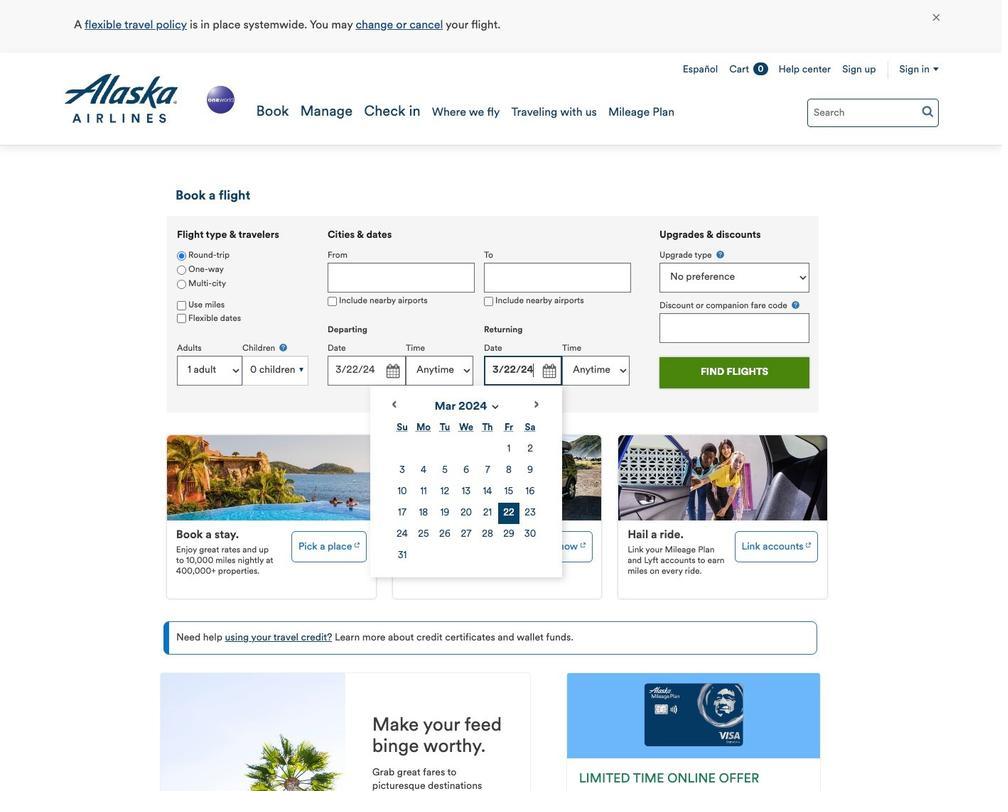 Task type: locate. For each thing, give the bounding box(es) containing it.
cell
[[498, 439, 520, 461], [520, 439, 541, 461], [392, 461, 413, 482], [413, 461, 434, 482], [434, 461, 456, 482], [456, 461, 477, 482], [477, 461, 498, 482], [498, 461, 520, 482], [520, 461, 541, 482], [392, 482, 413, 503], [413, 482, 434, 503], [434, 482, 456, 503], [456, 482, 477, 503], [477, 482, 498, 503], [498, 482, 520, 503], [520, 482, 541, 503], [392, 503, 413, 525], [413, 503, 434, 525], [434, 503, 456, 525], [456, 503, 477, 525], [477, 503, 498, 525], [498, 503, 520, 525], [520, 503, 541, 525], [392, 525, 413, 546], [413, 525, 434, 546], [434, 525, 456, 546], [456, 525, 477, 546], [477, 525, 498, 546], [498, 525, 520, 546], [520, 525, 541, 546], [392, 546, 413, 567]]

None checkbox
[[328, 297, 337, 306]]

1 horizontal spatial open datepicker image
[[539, 362, 559, 382]]

None checkbox
[[484, 297, 493, 306], [177, 314, 186, 324], [484, 297, 493, 306], [177, 314, 186, 324]]

alaska airlines logo image
[[63, 74, 179, 124]]

2 row from the top
[[392, 461, 541, 482]]

option group inside group
[[177, 250, 309, 292]]

1 vertical spatial   radio
[[177, 266, 186, 275]]

2   radio from the top
[[177, 266, 186, 275]]

3 row from the top
[[392, 482, 541, 503]]

book a stay image
[[355, 538, 360, 550]]

None text field
[[328, 263, 475, 293], [484, 263, 631, 293], [484, 356, 562, 386], [328, 263, 475, 293], [484, 263, 631, 293], [484, 356, 562, 386]]

row
[[392, 439, 541, 461], [392, 461, 541, 482], [392, 482, 541, 503], [392, 503, 541, 525], [392, 525, 541, 546]]

  radio
[[177, 251, 186, 261], [177, 266, 186, 275]]

0 horizontal spatial open datepicker image
[[382, 362, 402, 382]]

1   radio from the top
[[177, 251, 186, 261]]

Search text field
[[808, 99, 939, 127]]

grid
[[392, 418, 541, 567]]

None text field
[[660, 313, 810, 343], [328, 356, 406, 386], [660, 313, 810, 343], [328, 356, 406, 386]]

4 row from the top
[[392, 503, 541, 525]]

1 horizontal spatial group
[[328, 230, 641, 578]]

option group
[[177, 250, 309, 292]]

None submit
[[660, 357, 810, 389]]

2 open datepicker image from the left
[[539, 362, 559, 382]]

group
[[167, 216, 318, 405], [328, 230, 641, 578], [660, 250, 810, 343]]

0 vertical spatial   radio
[[177, 251, 186, 261]]

1 row from the top
[[392, 439, 541, 461]]

book rides image
[[806, 538, 811, 550]]

open datepicker image
[[382, 362, 402, 382], [539, 362, 559, 382]]

  checkbox
[[177, 301, 186, 310]]

rent now image
[[580, 538, 585, 550]]

photo of an suv driving towards a mountain image
[[393, 436, 602, 521]]



Task type: vqa. For each thing, say whether or not it's contained in the screenshot.
cookieconsent 'dialog'
no



Task type: describe. For each thing, give the bounding box(es) containing it.
5 row from the top
[[392, 525, 541, 546]]

header nav bar navigation
[[0, 53, 1002, 146]]

search button image
[[922, 105, 934, 117]]

0 horizontal spatial group
[[167, 216, 318, 405]]

1 open datepicker image from the left
[[382, 362, 402, 382]]

oneworld logo image
[[204, 83, 237, 117]]

2 horizontal spatial group
[[660, 250, 810, 343]]

  radio
[[177, 280, 186, 289]]

some kids opening a door image
[[619, 436, 827, 521]]

photo of a hotel with a swimming pool and palm trees image
[[167, 436, 376, 521]]



